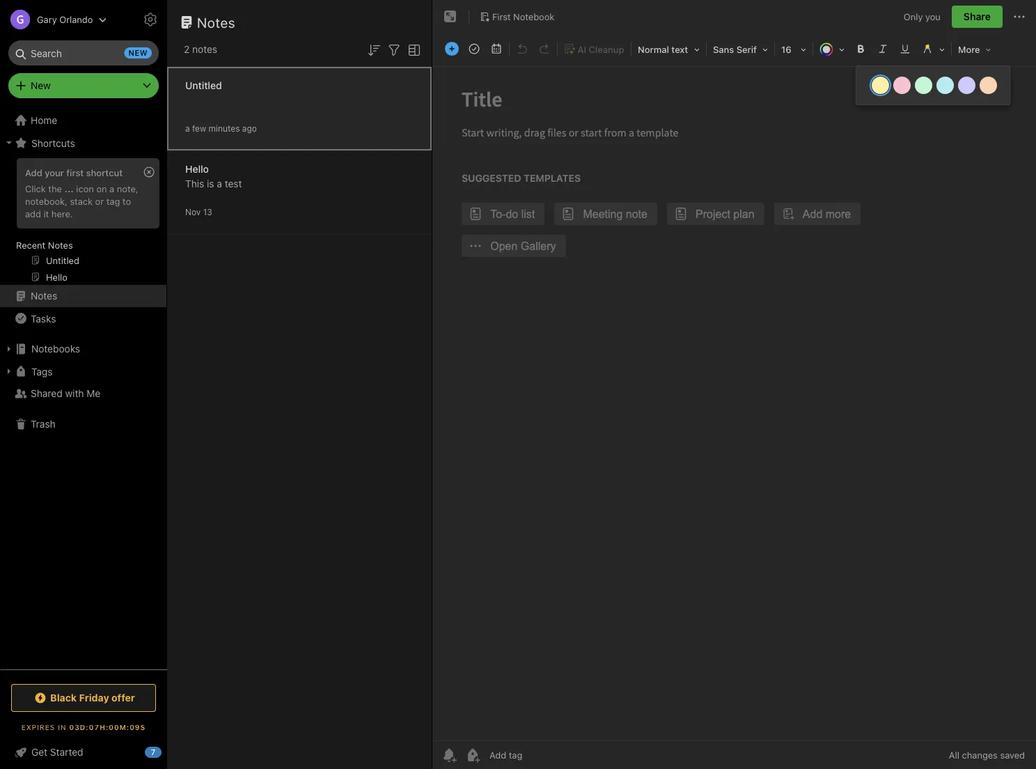 Task type: describe. For each thing, give the bounding box(es) containing it.
settings image
[[142, 11, 159, 28]]

Add filters field
[[386, 40, 403, 58]]

shared
[[31, 388, 63, 399]]

Font family field
[[709, 39, 773, 59]]

on
[[96, 183, 107, 194]]

home
[[31, 115, 57, 126]]

Insert field
[[442, 39, 463, 59]]

new button
[[8, 73, 159, 98]]

nov 13
[[185, 207, 212, 217]]

note,
[[117, 183, 138, 194]]

1 horizontal spatial a
[[185, 124, 190, 133]]

shortcuts button
[[0, 132, 167, 154]]

sans serif
[[714, 44, 757, 55]]

gary orlando
[[37, 14, 93, 25]]

tree containing home
[[0, 109, 167, 669]]

this is a test
[[185, 178, 242, 190]]

bold image
[[851, 39, 871, 59]]

...
[[64, 183, 74, 194]]

nov
[[185, 207, 201, 217]]

me
[[87, 388, 101, 399]]

black friday offer
[[50, 692, 135, 704]]

saved
[[1001, 750, 1026, 761]]

notes link
[[0, 285, 167, 307]]

task image
[[465, 39, 484, 59]]

the
[[48, 183, 62, 194]]

get started
[[31, 747, 83, 758]]

untitled
[[185, 80, 222, 91]]

shared with me
[[31, 388, 101, 399]]

add a reminder image
[[441, 747, 458, 764]]

normal
[[638, 44, 670, 55]]

recent notes
[[16, 240, 73, 250]]

Search text field
[[18, 40, 149, 65]]

first
[[493, 11, 511, 22]]

shortcut
[[86, 167, 123, 178]]

tag
[[106, 196, 120, 206]]

shared with me link
[[0, 383, 167, 405]]

your
[[45, 167, 64, 178]]

click to collapse image
[[162, 743, 172, 760]]

home link
[[0, 109, 167, 132]]

tags
[[31, 366, 53, 377]]

note window element
[[433, 0, 1037, 769]]

expand tags image
[[3, 366, 15, 377]]

notebooks
[[31, 343, 80, 355]]

in
[[58, 723, 67, 731]]

Account field
[[0, 6, 107, 33]]

italic image
[[874, 39, 893, 59]]

Font color field
[[815, 39, 850, 59]]

shortcuts
[[31, 137, 75, 149]]

icon
[[76, 183, 94, 194]]

tags button
[[0, 360, 167, 383]]

expires in 03d:07h:00m:08s
[[21, 723, 146, 731]]

Highlight field
[[917, 39, 950, 59]]

Font size field
[[777, 39, 812, 59]]

More actions field
[[1012, 6, 1028, 28]]

expand notebooks image
[[3, 344, 15, 355]]

new
[[31, 80, 51, 91]]

7
[[151, 748, 156, 757]]

changes
[[963, 750, 998, 761]]

expand note image
[[442, 8, 459, 25]]

2 vertical spatial notes
[[31, 290, 57, 302]]

expires
[[21, 723, 55, 731]]

trash link
[[0, 413, 167, 435]]

new
[[129, 48, 148, 57]]

first notebook
[[493, 11, 555, 22]]

orlando
[[59, 14, 93, 25]]

gary
[[37, 14, 57, 25]]



Task type: vqa. For each thing, say whether or not it's contained in the screenshot.
'Main' element
no



Task type: locate. For each thing, give the bounding box(es) containing it.
normal text
[[638, 44, 689, 55]]

Help and Learning task checklist field
[[0, 741, 167, 764]]

new search field
[[18, 40, 152, 65]]

tasks button
[[0, 307, 167, 330]]

is
[[207, 178, 214, 190]]

recent
[[16, 240, 45, 250]]

add filters image
[[386, 42, 403, 58]]

notes
[[192, 44, 217, 55]]

more
[[959, 44, 981, 55]]

get
[[31, 747, 47, 758]]

a few minutes ago
[[185, 124, 257, 133]]

first notebook button
[[475, 7, 560, 26]]

started
[[50, 747, 83, 758]]

notes inside group
[[48, 240, 73, 250]]

all
[[950, 750, 960, 761]]

Sort options field
[[366, 40, 383, 58]]

underline image
[[896, 39, 916, 59]]

calendar event image
[[487, 39, 507, 59]]

13
[[203, 207, 212, 217]]

tree
[[0, 109, 167, 669]]

click the ...
[[25, 183, 74, 194]]

add
[[25, 208, 41, 219]]

a
[[185, 124, 190, 133], [217, 178, 222, 190], [109, 183, 114, 194]]

or
[[95, 196, 104, 206]]

2
[[184, 44, 190, 55]]

more actions image
[[1012, 8, 1028, 25]]

you
[[926, 11, 941, 22]]

group
[[0, 154, 167, 291]]

hello
[[185, 163, 209, 175]]

this
[[185, 178, 204, 190]]

black friday offer button
[[11, 684, 156, 712]]

a for icon on a note, notebook, stack or tag to add it here.
[[109, 183, 114, 194]]

add your first shortcut
[[25, 167, 123, 178]]

group containing add your first shortcut
[[0, 154, 167, 291]]

03d:07h:00m:08s
[[69, 723, 146, 731]]

friday
[[79, 692, 109, 704]]

it
[[44, 208, 49, 219]]

only
[[904, 11, 924, 22]]

click
[[25, 183, 46, 194]]

black
[[50, 692, 77, 704]]

Add tag field
[[488, 749, 593, 761]]

test
[[225, 178, 242, 190]]

notes up notes
[[197, 14, 236, 30]]

text
[[672, 44, 689, 55]]

add tag image
[[465, 747, 481, 764]]

trash
[[31, 418, 56, 430]]

share button
[[952, 6, 1003, 28]]

a right the is
[[217, 178, 222, 190]]

notebook,
[[25, 196, 68, 206]]

first
[[66, 167, 84, 178]]

icon on a note, notebook, stack or tag to add it here.
[[25, 183, 138, 219]]

notebooks link
[[0, 338, 167, 360]]

sans
[[714, 44, 735, 55]]

here.
[[51, 208, 73, 219]]

1 vertical spatial notes
[[48, 240, 73, 250]]

2 horizontal spatial a
[[217, 178, 222, 190]]

stack
[[70, 196, 93, 206]]

View options field
[[403, 40, 423, 58]]

ago
[[242, 124, 257, 133]]

a for this is a test
[[217, 178, 222, 190]]

2 notes
[[184, 44, 217, 55]]

with
[[65, 388, 84, 399]]

notes
[[197, 14, 236, 30], [48, 240, 73, 250], [31, 290, 57, 302]]

a inside icon on a note, notebook, stack or tag to add it here.
[[109, 183, 114, 194]]

add
[[25, 167, 42, 178]]

offer
[[112, 692, 135, 704]]

notes up tasks
[[31, 290, 57, 302]]

only you
[[904, 11, 941, 22]]

all changes saved
[[950, 750, 1026, 761]]

a right on
[[109, 183, 114, 194]]

share
[[964, 11, 992, 22]]

tasks
[[31, 313, 56, 324]]

notes right "recent"
[[48, 240, 73, 250]]

a left the few
[[185, 124, 190, 133]]

0 horizontal spatial a
[[109, 183, 114, 194]]

16
[[782, 44, 792, 55]]

Heading level field
[[633, 39, 705, 59]]

notebook
[[514, 11, 555, 22]]

0 vertical spatial notes
[[197, 14, 236, 30]]

Note Editor text field
[[433, 67, 1037, 741]]

to
[[123, 196, 131, 206]]

serif
[[737, 44, 757, 55]]

More field
[[954, 39, 997, 59]]

few
[[192, 124, 206, 133]]

minutes
[[209, 124, 240, 133]]



